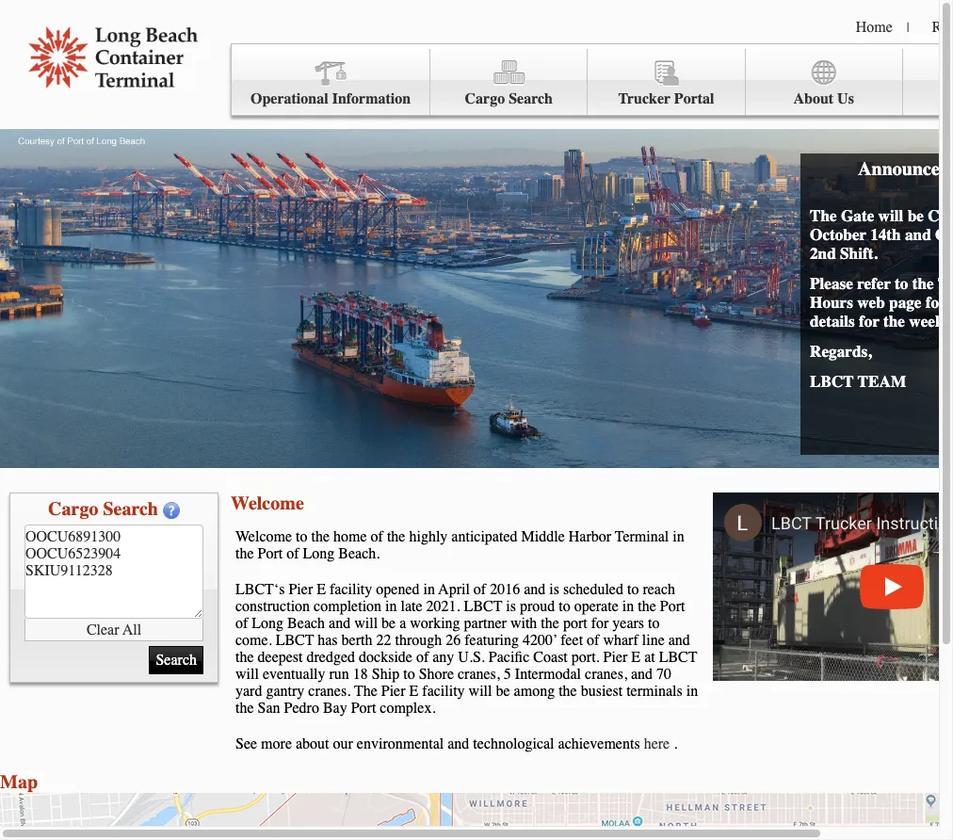 Task type: locate. For each thing, give the bounding box(es) containing it.
cargo inside menu bar
[[465, 90, 505, 107]]

pacific
[[489, 649, 530, 666]]

clear all button
[[24, 619, 203, 642]]

in right "70"
[[686, 683, 698, 700]]

cranes, left 5
[[458, 666, 500, 683]]

and left "70"
[[631, 666, 653, 683]]

0 horizontal spatial the
[[354, 683, 378, 700]]

1 horizontal spatial cranes,
[[585, 666, 627, 683]]

0 horizontal spatial cargo
[[48, 498, 98, 520]]

among
[[514, 683, 555, 700]]

1 horizontal spatial port
[[351, 700, 376, 717]]

the left gate
[[810, 206, 837, 225]]

0 horizontal spatial facility
[[330, 581, 372, 598]]

0 horizontal spatial cranes,
[[458, 666, 500, 683]]

1 horizontal spatial cargo
[[465, 90, 505, 107]]

please refer to the tr
[[810, 274, 953, 331]]

0 horizontal spatial port
[[258, 545, 283, 562]]

the right run at bottom
[[354, 683, 378, 700]]

to right ship
[[403, 666, 415, 683]]

1 vertical spatial port
[[660, 598, 685, 615]]

0 vertical spatial long
[[303, 545, 335, 562]]

pier
[[289, 581, 313, 598], [603, 649, 628, 666], [381, 683, 406, 700]]

the left san
[[236, 700, 254, 717]]

beach
[[287, 615, 325, 632]]

2 vertical spatial pier
[[381, 683, 406, 700]]

in
[[673, 529, 685, 545], [423, 581, 435, 598], [385, 598, 397, 615], [622, 598, 634, 615], [686, 683, 698, 700]]

be left among at the right
[[496, 683, 510, 700]]

san
[[258, 700, 280, 717]]

22
[[376, 632, 391, 649]]

lbct right at
[[659, 649, 698, 666]]

will left the 'a'
[[354, 615, 378, 632]]

1 horizontal spatial long
[[303, 545, 335, 562]]

0 vertical spatial welcome
[[231, 493, 304, 514]]

1 horizontal spatial is
[[550, 581, 560, 598]]

of left any
[[416, 649, 429, 666]]

be left the 'a'
[[382, 615, 396, 632]]

2 horizontal spatial be
[[908, 206, 924, 225]]

cranes, down wharf
[[585, 666, 627, 683]]

the gate will be clo
[[810, 206, 953, 263]]

of right home
[[371, 529, 383, 545]]

1 horizontal spatial the
[[810, 206, 837, 225]]

line
[[642, 632, 665, 649]]

pier right port.
[[603, 649, 628, 666]]

terminals
[[627, 683, 683, 700]]

scheduled
[[563, 581, 624, 598]]

the left home
[[311, 529, 330, 545]]

1 vertical spatial pier
[[603, 649, 628, 666]]

long inside welcome to the home of the highly anticipated middle harbor terminal in the port of long beach.
[[303, 545, 335, 562]]

to right years
[[648, 615, 660, 632]]

about us link
[[746, 49, 903, 116]]

lbct team
[[810, 372, 906, 391]]

0 horizontal spatial is
[[506, 598, 516, 615]]

pier down dockside
[[381, 683, 406, 700]]

long down lbct's on the left
[[252, 615, 284, 632]]

1 horizontal spatial e
[[409, 683, 419, 700]]

e left at
[[632, 649, 641, 666]]

in right "terminal"
[[673, 529, 685, 545]]

port up lbct's on the left
[[258, 545, 283, 562]]

cranes.
[[308, 683, 351, 700]]

will right gate
[[879, 206, 904, 225]]

tr
[[938, 274, 953, 293]]

terminal
[[615, 529, 669, 545]]

berth
[[342, 632, 373, 649]]

1 cranes, from the left
[[458, 666, 500, 683]]

the
[[913, 274, 934, 293], [311, 529, 330, 545], [387, 529, 406, 545], [236, 545, 254, 562], [638, 598, 656, 615], [541, 615, 560, 632], [236, 649, 254, 666], [559, 683, 577, 700], [236, 700, 254, 717]]

facility down "beach."
[[330, 581, 372, 598]]

1 vertical spatial welcome
[[236, 529, 292, 545]]

26
[[446, 632, 461, 649]]

2 vertical spatial be
[[496, 683, 510, 700]]

1 vertical spatial cargo search
[[48, 498, 158, 520]]

0 horizontal spatial be
[[382, 615, 396, 632]]

lbct down 'regards,​'
[[810, 372, 854, 391]]

menu bar
[[231, 43, 953, 116]]

busiest
[[581, 683, 623, 700]]

welcome for welcome
[[231, 493, 304, 514]]

through
[[395, 632, 442, 649]]

0 horizontal spatial long
[[252, 615, 284, 632]]

all
[[123, 621, 141, 638]]

come.
[[236, 632, 272, 649]]

will left 5
[[469, 683, 492, 700]]

menu bar containing operational information
[[231, 43, 953, 116]]

gantry
[[266, 683, 305, 700]]

0 vertical spatial search
[[509, 90, 553, 107]]

lbct left has
[[276, 632, 314, 649]]

0 vertical spatial the
[[810, 206, 837, 225]]

of
[[371, 529, 383, 545], [287, 545, 299, 562], [474, 581, 486, 598], [236, 615, 248, 632], [587, 632, 600, 649], [416, 649, 429, 666]]

april
[[439, 581, 470, 598]]

to right refer
[[895, 274, 909, 293]]

of up construction
[[287, 545, 299, 562]]

shore
[[419, 666, 454, 683]]

and right the beach
[[329, 615, 351, 632]]

2 horizontal spatial port
[[660, 598, 685, 615]]

port inside welcome to the home of the highly anticipated middle harbor terminal in the port of long beach.
[[258, 545, 283, 562]]

port
[[258, 545, 283, 562], [660, 598, 685, 615], [351, 700, 376, 717]]

5
[[504, 666, 511, 683]]

lbct up the featuring
[[464, 598, 502, 615]]

with
[[511, 615, 537, 632]]

to left home
[[296, 529, 308, 545]]

1 vertical spatial long
[[252, 615, 284, 632]]

is left proud on the bottom
[[506, 598, 516, 615]]

the left highly
[[387, 529, 406, 545]]

.
[[674, 736, 678, 753]]

0 vertical spatial e
[[317, 581, 326, 598]]

to left 'reach' at the right of page
[[627, 581, 639, 598]]

None submit
[[149, 646, 203, 675]]

years
[[613, 615, 644, 632]]

1 vertical spatial search
[[103, 498, 158, 520]]

long
[[303, 545, 335, 562], [252, 615, 284, 632]]

port right the bay
[[351, 700, 376, 717]]

1 horizontal spatial facility
[[422, 683, 465, 700]]

0 horizontal spatial pier
[[289, 581, 313, 598]]

welcome inside welcome to the home of the highly anticipated middle harbor terminal in the port of long beach.
[[236, 529, 292, 545]]

2 cranes, from the left
[[585, 666, 627, 683]]

will down come.
[[236, 666, 259, 683]]

search inside cargo search link
[[509, 90, 553, 107]]

information
[[332, 90, 411, 107]]

trucker portal
[[618, 90, 715, 107]]

beach.
[[339, 545, 380, 562]]

highly
[[409, 529, 448, 545]]

a
[[400, 615, 406, 632]]

feet
[[561, 632, 583, 649]]

|
[[907, 20, 910, 36]]

1 vertical spatial e
[[632, 649, 641, 666]]

is left scheduled at bottom
[[550, 581, 560, 598]]

clo
[[928, 206, 953, 225]]

in left late
[[385, 598, 397, 615]]

e
[[317, 581, 326, 598], [632, 649, 641, 666], [409, 683, 419, 700]]

please
[[810, 274, 853, 293]]

be left clo
[[908, 206, 924, 225]]

1 horizontal spatial search
[[509, 90, 553, 107]]

cargo search link
[[431, 49, 588, 116]]

e up the beach
[[317, 581, 326, 598]]

the inside lbct's pier e facility opened in april of 2016 and is scheduled to reach construction completion in late 2021.  lbct is proud to operate in the port of long beach and will be a working partner with the port for years to come.  lbct has berth 22 through 26 featuring 4200' feet of wharf line and the deepest dredged dockside of any u.s. pacific coast port. pier e at lbct will eventually run 18 ship to shore cranes, 5 intermodal cranes, and 70 yard gantry cranes. the pier e facility will be among the busiest terminals in the san pedro bay port complex.
[[354, 683, 378, 700]]

pier up the beach
[[289, 581, 313, 598]]

2 horizontal spatial pier
[[603, 649, 628, 666]]

0 vertical spatial be
[[908, 206, 924, 225]]

at
[[645, 649, 655, 666]]

0 horizontal spatial search
[[103, 498, 158, 520]]

welcome
[[231, 493, 304, 514], [236, 529, 292, 545]]

1 horizontal spatial cargo search
[[465, 90, 553, 107]]

e left shore
[[409, 683, 419, 700]]

see more about our environmental and technological achievements here .
[[236, 736, 678, 753]]

port up line
[[660, 598, 685, 615]]

1 vertical spatial the
[[354, 683, 378, 700]]

will
[[879, 206, 904, 225], [354, 615, 378, 632], [236, 666, 259, 683], [469, 683, 492, 700]]

0 vertical spatial port
[[258, 545, 283, 562]]

long left "beach."
[[303, 545, 335, 562]]

the left tr
[[913, 274, 934, 293]]

facility down any
[[422, 683, 465, 700]]

and right line
[[669, 632, 690, 649]]

search
[[509, 90, 553, 107], [103, 498, 158, 520]]

0 vertical spatial cargo
[[465, 90, 505, 107]]

bay
[[323, 700, 347, 717]]

2 vertical spatial e
[[409, 683, 419, 700]]

2 horizontal spatial e
[[632, 649, 641, 666]]

trucker
[[618, 90, 671, 107]]



Task type: vqa. For each thing, say whether or not it's contained in the screenshot.
below,
no



Task type: describe. For each thing, give the bounding box(es) containing it.
dredged
[[307, 649, 355, 666]]

1 vertical spatial cargo
[[48, 498, 98, 520]]

1 horizontal spatial be
[[496, 683, 510, 700]]

dockside
[[359, 649, 413, 666]]

featuring
[[465, 632, 519, 649]]

here
[[644, 736, 670, 753]]

opened
[[376, 581, 420, 598]]

about
[[794, 90, 834, 107]]

run
[[329, 666, 349, 683]]

completion
[[314, 598, 382, 615]]

1 vertical spatial facility
[[422, 683, 465, 700]]

our
[[333, 736, 353, 753]]

proud
[[520, 598, 555, 615]]

4200'
[[523, 632, 557, 649]]

home
[[856, 19, 893, 36]]

and left technological
[[448, 736, 470, 753]]

trucker portal link
[[588, 49, 746, 116]]

reach
[[643, 581, 676, 598]]

2 vertical spatial port
[[351, 700, 376, 717]]

operational
[[251, 90, 328, 107]]

Enter container numbers and/ or booking numbers. text field
[[24, 525, 203, 619]]

be inside the gate will be clo
[[908, 206, 924, 225]]

coast
[[534, 649, 568, 666]]

operational information link
[[232, 49, 431, 116]]

has
[[318, 632, 338, 649]]

intermodal
[[515, 666, 581, 683]]

of left 2016
[[474, 581, 486, 598]]

lbct's pier e facility opened in april of 2016 and is scheduled to reach construction completion in late 2021.  lbct is proud to operate in the port of long beach and will be a working partner with the port for years to come.  lbct has berth 22 through 26 featuring 4200' feet of wharf line and the deepest dredged dockside of any u.s. pacific coast port. pier e at lbct will eventually run 18 ship to shore cranes, 5 intermodal cranes, and 70 yard gantry cranes. the pier e facility will be among the busiest terminals in the san pedro bay port complex.
[[236, 581, 698, 717]]

1 vertical spatial be
[[382, 615, 396, 632]]

the inside the gate will be clo
[[810, 206, 837, 225]]

anticipated
[[452, 529, 518, 545]]

the up yard
[[236, 649, 254, 666]]

1 horizontal spatial pier
[[381, 683, 406, 700]]

will inside the gate will be clo
[[879, 206, 904, 225]]

operate
[[574, 598, 619, 615]]

for
[[591, 615, 609, 632]]

0 horizontal spatial cargo search
[[48, 498, 158, 520]]

announcem
[[858, 158, 953, 180]]

0 vertical spatial facility
[[330, 581, 372, 598]]

operational information
[[251, 90, 411, 107]]

of down lbct's on the left
[[236, 615, 248, 632]]

regards,​
[[810, 342, 872, 361]]

2021.
[[426, 598, 460, 615]]

clear all
[[87, 621, 141, 638]]

in right late
[[423, 581, 435, 598]]

to right proud on the bottom
[[559, 598, 571, 615]]

about us
[[794, 90, 854, 107]]

in inside welcome to the home of the highly anticipated middle harbor terminal in the port of long beach.
[[673, 529, 685, 545]]

partner
[[464, 615, 507, 632]]

reg link
[[932, 19, 953, 36]]

technological
[[473, 736, 554, 753]]

the left port
[[541, 615, 560, 632]]

port.
[[572, 649, 600, 666]]

middle
[[521, 529, 565, 545]]

late
[[401, 598, 423, 615]]

harbor
[[569, 529, 611, 545]]

welcome to the home of the highly anticipated middle harbor terminal in the port of long beach.
[[236, 529, 685, 562]]

us
[[838, 90, 854, 107]]

0 vertical spatial pier
[[289, 581, 313, 598]]

eventually
[[263, 666, 326, 683]]

achievements
[[558, 736, 640, 753]]

yard
[[236, 683, 262, 700]]

18
[[353, 666, 368, 683]]

to inside please refer to the tr
[[895, 274, 909, 293]]

lbct's
[[236, 581, 285, 598]]

clear
[[87, 621, 119, 638]]

map
[[0, 772, 38, 793]]

to inside welcome to the home of the highly anticipated middle harbor terminal in the port of long beach.
[[296, 529, 308, 545]]

deepest
[[258, 649, 303, 666]]

the up lbct's on the left
[[236, 545, 254, 562]]

the inside please refer to the tr
[[913, 274, 934, 293]]

and right 2016
[[524, 581, 546, 598]]

port
[[563, 615, 588, 632]]

u.s.
[[458, 649, 485, 666]]

environmental
[[357, 736, 444, 753]]

refer
[[857, 274, 891, 293]]

0 horizontal spatial e
[[317, 581, 326, 598]]

see
[[236, 736, 257, 753]]

2016
[[490, 581, 520, 598]]

about
[[296, 736, 329, 753]]

welcome for welcome to the home of the highly anticipated middle harbor terminal in the port of long beach.
[[236, 529, 292, 545]]

reg
[[932, 19, 953, 36]]

portal
[[674, 90, 715, 107]]

any
[[433, 649, 454, 666]]

of right feet
[[587, 632, 600, 649]]

long inside lbct's pier e facility opened in april of 2016 and is scheduled to reach construction completion in late 2021.  lbct is proud to operate in the port of long beach and will be a working partner with the port for years to come.  lbct has berth 22 through 26 featuring 4200' feet of wharf line and the deepest dredged dockside of any u.s. pacific coast port. pier e at lbct will eventually run 18 ship to shore cranes, 5 intermodal cranes, and 70 yard gantry cranes. the pier e facility will be among the busiest terminals in the san pedro bay port complex.
[[252, 615, 284, 632]]

wharf
[[603, 632, 639, 649]]

70
[[657, 666, 672, 683]]

working
[[410, 615, 460, 632]]

more
[[261, 736, 292, 753]]

0 vertical spatial cargo search
[[465, 90, 553, 107]]

the right among at the right
[[559, 683, 577, 700]]

gate
[[841, 206, 875, 225]]

in right operate
[[622, 598, 634, 615]]

the up line
[[638, 598, 656, 615]]

home link
[[856, 19, 893, 36]]

ship
[[372, 666, 400, 683]]



